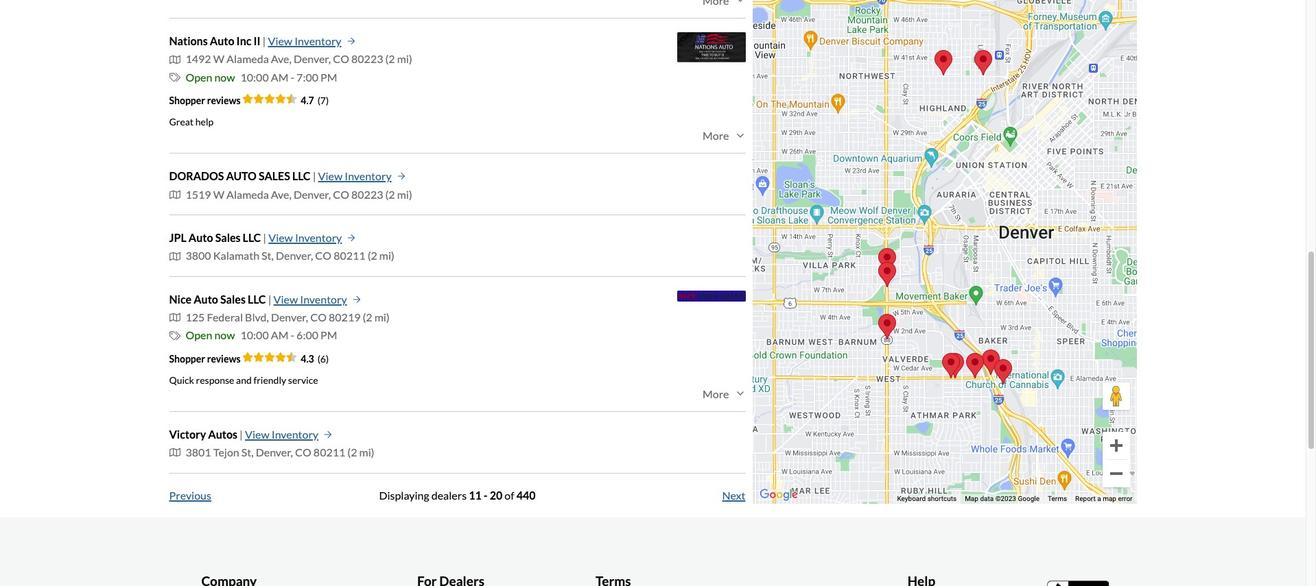 Task type: locate. For each thing, give the bounding box(es) containing it.
7:00
[[297, 71, 318, 84]]

0 vertical spatial 80211
[[334, 249, 366, 262]]

now for 10:00 am - 6:00 pm
[[214, 329, 235, 342]]

1 vertical spatial auto
[[189, 231, 213, 244]]

1 vertical spatial sales
[[220, 293, 246, 306]]

0 vertical spatial ave,
[[271, 52, 292, 65]]

map image for 3800
[[169, 251, 180, 262]]

view inventory for nations auto inc ii
[[268, 34, 341, 47]]

nations auto inc ii logo image
[[677, 32, 746, 63]]

view inventory for nice auto sales llc
[[274, 293, 347, 306]]

0 vertical spatial -
[[291, 71, 294, 84]]

llc up kalamath
[[243, 231, 261, 244]]

0 vertical spatial now
[[214, 71, 235, 84]]

angle down image
[[735, 0, 746, 6], [735, 130, 746, 141]]

0 vertical spatial tags image
[[169, 72, 180, 83]]

st, right kalamath
[[262, 249, 274, 262]]

1 vertical spatial pm
[[321, 329, 337, 342]]

shopper reviews for open now 10:00 am - 6:00 pm
[[169, 353, 242, 365]]

open down the 125
[[186, 329, 212, 342]]

ave, for nations auto inc ii
[[271, 52, 292, 65]]

am
[[271, 71, 289, 84], [271, 329, 289, 342]]

| up 1519 w alameda ave, denver, co 80223         (2 mi)
[[313, 170, 316, 183]]

1 horizontal spatial arrow right image
[[347, 37, 355, 45]]

| right ii at the left of page
[[263, 34, 266, 47]]

google image
[[756, 486, 801, 504]]

1 vertical spatial more
[[703, 388, 729, 401]]

2 w from the top
[[213, 188, 224, 201]]

20
[[490, 489, 503, 502]]

pm for 10:00 am - 7:00 pm
[[321, 71, 337, 84]]

view up 3801 tejon st, denver, co 80211         (2 mi)
[[245, 428, 269, 441]]

ave, down sales
[[271, 188, 292, 201]]

view right ii at the left of page
[[268, 34, 292, 47]]

shopper for open now 10:00 am - 7:00 pm
[[169, 95, 205, 106]]

0 vertical spatial 10:00
[[241, 71, 269, 84]]

1 more from the top
[[703, 129, 729, 142]]

1 vertical spatial 80211
[[314, 446, 345, 459]]

2 am from the top
[[271, 329, 289, 342]]

1 shopper reviews from the top
[[169, 95, 242, 106]]

0 vertical spatial 80223
[[351, 52, 383, 65]]

|
[[263, 34, 266, 47], [313, 170, 316, 183], [263, 231, 266, 244], [268, 293, 271, 306], [240, 428, 243, 441]]

st, for tejon
[[241, 446, 254, 459]]

4.3 (6)
[[301, 353, 329, 365]]

llc up 1519 w alameda ave, denver, co 80223         (2 mi)
[[292, 170, 311, 183]]

tejon
[[213, 446, 239, 459]]

1 more button from the top
[[703, 129, 746, 142]]

next
[[722, 489, 746, 502]]

2 10:00 from the top
[[241, 329, 269, 342]]

1 vertical spatial arrow right image
[[347, 234, 356, 242]]

0 vertical spatial open
[[186, 71, 212, 84]]

more button for 125 federal blvd, denver, co 80219         (2 mi)
[[703, 388, 746, 401]]

2 tags image from the top
[[169, 331, 180, 342]]

now
[[214, 71, 235, 84], [214, 329, 235, 342]]

0 vertical spatial auto
[[210, 34, 234, 47]]

view inventory up 3801 tejon st, denver, co 80211         (2 mi)
[[245, 428, 318, 441]]

next link
[[722, 489, 746, 502]]

auto for nations
[[210, 34, 234, 47]]

inventory for nice auto sales llc
[[300, 293, 347, 306]]

tags image for open now 10:00 am - 7:00 pm
[[169, 72, 180, 83]]

auto up 3800
[[189, 231, 213, 244]]

2 80223 from the top
[[351, 188, 383, 201]]

1 vertical spatial arrow right image
[[324, 431, 332, 439]]

denver, for nice auto sales llc
[[271, 311, 308, 324]]

2 pm from the top
[[321, 329, 337, 342]]

alameda down dorados auto sales llc |
[[227, 188, 269, 201]]

1 vertical spatial st,
[[241, 446, 254, 459]]

1 vertical spatial tags image
[[169, 331, 180, 342]]

jpl auto sales llc image
[[974, 50, 992, 75]]

reviews up response
[[207, 353, 241, 365]]

1 vertical spatial llc
[[243, 231, 261, 244]]

shopper reviews up response
[[169, 353, 242, 365]]

error
[[1118, 495, 1133, 503]]

shopper reviews up help
[[169, 95, 242, 106]]

inc
[[236, 34, 251, 47]]

millennium auto inc image
[[878, 248, 896, 273]]

alameda down the inc
[[227, 52, 269, 65]]

denver, for victory autos
[[256, 446, 293, 459]]

dealers
[[432, 489, 467, 502]]

1 vertical spatial am
[[271, 329, 289, 342]]

0 vertical spatial am
[[271, 71, 289, 84]]

arrow right image for 80219
[[353, 296, 361, 304]]

inventory for jpl auto sales llc
[[295, 231, 342, 244]]

| up 3800 kalamath st, denver, co 80211         (2 mi)
[[263, 231, 266, 244]]

view
[[268, 34, 292, 47], [318, 170, 343, 183], [269, 231, 293, 244], [274, 293, 298, 306], [245, 428, 269, 441]]

reviews
[[207, 95, 241, 106], [207, 353, 241, 365]]

1 80223 from the top
[[351, 52, 383, 65]]

pm right 6:00
[[321, 329, 337, 342]]

- for 7:00
[[291, 71, 294, 84]]

arrow right image for 80211
[[324, 431, 332, 439]]

llc for jpl auto sales llc
[[243, 231, 261, 244]]

80223
[[351, 52, 383, 65], [351, 188, 383, 201]]

1 map image from the top
[[169, 54, 180, 65]]

0 vertical spatial llc
[[292, 170, 311, 183]]

- left 7:00
[[291, 71, 294, 84]]

friendly
[[254, 375, 286, 386]]

map image left the 1519
[[169, 189, 180, 200]]

sales up kalamath
[[215, 231, 241, 244]]

80211 for 3800 kalamath st, denver, co 80211         (2 mi)
[[334, 249, 366, 262]]

3800
[[186, 249, 211, 262]]

view inventory link for victory autos
[[245, 426, 332, 444]]

victory autos image
[[934, 50, 952, 75]]

previous link
[[169, 489, 211, 502]]

view inventory up 3800 kalamath st, denver, co 80211         (2 mi)
[[269, 231, 342, 244]]

sales
[[215, 231, 241, 244], [220, 293, 246, 306]]

view inventory link up the 1492 w alameda ave, denver, co 80223         (2 mi)
[[268, 32, 355, 50]]

new wave auto brokers &amp; sales image
[[966, 353, 984, 378]]

view up 3800 kalamath st, denver, co 80211         (2 mi)
[[269, 231, 293, 244]]

alameda
[[227, 52, 269, 65], [227, 188, 269, 201]]

2 more button from the top
[[703, 388, 746, 401]]

view inventory
[[268, 34, 341, 47], [318, 170, 392, 183], [269, 231, 342, 244], [274, 293, 347, 306], [245, 428, 318, 441]]

0 vertical spatial sales
[[215, 231, 241, 244]]

now down nations auto inc ii |
[[214, 71, 235, 84]]

reviews for 10:00 am - 7:00 pm
[[207, 95, 241, 106]]

map image
[[169, 54, 180, 65], [169, 189, 180, 200], [169, 251, 180, 262], [169, 312, 180, 323]]

inventory
[[295, 34, 341, 47], [345, 170, 392, 183], [295, 231, 342, 244], [300, 293, 347, 306], [272, 428, 318, 441]]

am down 125 federal blvd, denver, co 80219         (2 mi)
[[271, 329, 289, 342]]

displaying
[[379, 489, 429, 502]]

1 vertical spatial -
[[291, 329, 294, 342]]

0 vertical spatial shopper reviews
[[169, 95, 242, 106]]

| up the 'blvd,'
[[268, 293, 271, 306]]

3 map image from the top
[[169, 251, 180, 262]]

service
[[288, 375, 318, 386]]

ave,
[[271, 52, 292, 65], [271, 188, 292, 201]]

arrow right image for 80211
[[347, 234, 356, 242]]

of
[[505, 489, 514, 502]]

w for 1492
[[213, 52, 224, 65]]

now down federal
[[214, 329, 235, 342]]

report a map error
[[1076, 495, 1133, 503]]

denver, right tejon
[[256, 446, 293, 459]]

map image down nice
[[169, 312, 180, 323]]

st, right tejon
[[241, 446, 254, 459]]

dorados
[[169, 170, 224, 183]]

open for open now 10:00 am - 6:00 pm
[[186, 329, 212, 342]]

denver, for jpl auto sales llc
[[276, 249, 313, 262]]

llc
[[292, 170, 311, 183], [243, 231, 261, 244], [248, 293, 266, 306]]

map region
[[753, 0, 1137, 504]]

4.7 (7)
[[301, 95, 329, 106]]

1 vertical spatial reviews
[[207, 353, 241, 365]]

view inventory link up 1519 w alameda ave, denver, co 80223         (2 mi)
[[318, 168, 405, 186]]

1 open from the top
[[186, 71, 212, 84]]

1 pm from the top
[[321, 71, 337, 84]]

w right the 1519
[[213, 188, 224, 201]]

arrow right image up 3801 tejon st, denver, co 80211         (2 mi)
[[324, 431, 332, 439]]

ave, for dorados auto sales llc
[[271, 188, 292, 201]]

arrow right image up the 1492 w alameda ave, denver, co 80223         (2 mi)
[[347, 37, 355, 45]]

(2
[[385, 52, 395, 65], [385, 188, 395, 201], [368, 249, 377, 262], [363, 311, 372, 324], [347, 446, 357, 459]]

0 vertical spatial w
[[213, 52, 224, 65]]

2 vertical spatial llc
[[248, 293, 266, 306]]

quick response and friendly service
[[169, 375, 318, 386]]

arrow right image
[[347, 37, 355, 45], [324, 431, 332, 439]]

1 vertical spatial now
[[214, 329, 235, 342]]

1 w from the top
[[213, 52, 224, 65]]

nice auto sales llc |
[[169, 293, 271, 306]]

1 vertical spatial 10:00
[[241, 329, 269, 342]]

view up 125 federal blvd, denver, co 80219         (2 mi)
[[274, 293, 298, 306]]

blvd,
[[245, 311, 269, 324]]

0 vertical spatial alameda
[[227, 52, 269, 65]]

1 10:00 from the top
[[241, 71, 269, 84]]

report a map error link
[[1076, 495, 1133, 503]]

2 reviews from the top
[[207, 353, 241, 365]]

more button for 1492 w alameda ave, denver, co 80223         (2 mi)
[[703, 129, 746, 142]]

shopper
[[169, 95, 205, 106], [169, 353, 205, 365]]

1 vertical spatial ave,
[[271, 188, 292, 201]]

2 vertical spatial arrow right image
[[353, 296, 361, 304]]

4 map image from the top
[[169, 312, 180, 323]]

0 vertical spatial angle down image
[[735, 0, 746, 6]]

| for dorados auto sales llc |
[[313, 170, 316, 183]]

auto up the 125
[[194, 293, 218, 306]]

arrow right image
[[397, 172, 405, 181], [347, 234, 356, 242], [353, 296, 361, 304]]

2 vertical spatial auto
[[194, 293, 218, 306]]

view inventory up 1519 w alameda ave, denver, co 80223         (2 mi)
[[318, 170, 392, 183]]

1 vertical spatial alameda
[[227, 188, 269, 201]]

-
[[291, 71, 294, 84], [291, 329, 294, 342], [484, 489, 488, 502]]

3801
[[186, 446, 211, 459]]

view inventory link up 3801 tejon st, denver, co 80211         (2 mi)
[[245, 426, 332, 444]]

view up 1519 w alameda ave, denver, co 80223         (2 mi)
[[318, 170, 343, 183]]

0 vertical spatial pm
[[321, 71, 337, 84]]

0 vertical spatial shopper
[[169, 95, 205, 106]]

nice
[[169, 293, 192, 306]]

nations auto inc ii |
[[169, 34, 266, 47]]

2 more from the top
[[703, 388, 729, 401]]

help
[[195, 116, 214, 128]]

1 vertical spatial shopper reviews
[[169, 353, 242, 365]]

am for ave,
[[271, 71, 289, 84]]

co
[[333, 52, 349, 65], [333, 188, 349, 201], [315, 249, 332, 262], [310, 311, 327, 324], [295, 446, 311, 459]]

view for nations auto inc ii
[[268, 34, 292, 47]]

10:00 down ii at the left of page
[[241, 71, 269, 84]]

pm for 10:00 am - 6:00 pm
[[321, 329, 337, 342]]

am down the 1492 w alameda ave, denver, co 80223         (2 mi)
[[271, 71, 289, 84]]

view inventory for dorados auto sales llc
[[318, 170, 392, 183]]

view inventory link up 80219
[[274, 291, 361, 309]]

0 vertical spatial reviews
[[207, 95, 241, 106]]

view inventory up the 1492 w alameda ave, denver, co 80223         (2 mi)
[[268, 34, 341, 47]]

sales up federal
[[220, 293, 246, 306]]

11
[[469, 489, 482, 502]]

view inventory link for nice auto sales llc
[[274, 291, 361, 309]]

auto left the inc
[[210, 34, 234, 47]]

reviews for 10:00 am - 6:00 pm
[[207, 353, 241, 365]]

view inventory for victory autos
[[245, 428, 318, 441]]

80223 for 1492 w alameda ave, denver, co 80223         (2 mi)
[[351, 52, 383, 65]]

tags image down nice
[[169, 331, 180, 342]]

pm right 7:00
[[321, 71, 337, 84]]

view inventory up 125 federal blvd, denver, co 80219         (2 mi)
[[274, 293, 347, 306]]

2 ave, from the top
[[271, 188, 292, 201]]

alameda for 1492
[[227, 52, 269, 65]]

1 vertical spatial shopper
[[169, 353, 205, 365]]

co for jpl auto sales llc
[[315, 249, 332, 262]]

denver, up 6:00
[[271, 311, 308, 324]]

w
[[213, 52, 224, 65], [213, 188, 224, 201]]

tags image
[[169, 72, 180, 83], [169, 331, 180, 342]]

1 am from the top
[[271, 71, 289, 84]]

more for 1492 w alameda ave, denver, co 80223         (2 mi)
[[703, 129, 729, 142]]

0 horizontal spatial arrow right image
[[324, 431, 332, 439]]

10:00 down the 'blvd,'
[[241, 329, 269, 342]]

shopper up great help
[[169, 95, 205, 106]]

view inventory link up 3800 kalamath st, denver, co 80211         (2 mi)
[[269, 229, 356, 247]]

open down the 1492
[[186, 71, 212, 84]]

view inventory link
[[268, 32, 355, 50], [318, 168, 405, 186], [269, 229, 356, 247], [274, 291, 361, 309], [245, 426, 332, 444]]

response
[[196, 375, 234, 386]]

view inventory link for jpl auto sales llc
[[269, 229, 356, 247]]

jpl auto sales llc |
[[169, 231, 266, 244]]

mi)
[[397, 52, 412, 65], [397, 188, 412, 201], [379, 249, 395, 262], [375, 311, 390, 324], [359, 446, 374, 459]]

0 vertical spatial more button
[[703, 129, 746, 142]]

map image down 'jpl'
[[169, 251, 180, 262]]

2 shopper reviews from the top
[[169, 353, 242, 365]]

0 vertical spatial more
[[703, 129, 729, 142]]

great
[[169, 116, 194, 128]]

tags image down nations
[[169, 72, 180, 83]]

shopper up quick
[[169, 353, 205, 365]]

1 vertical spatial 80223
[[351, 188, 383, 201]]

shopper reviews
[[169, 95, 242, 106], [169, 353, 242, 365]]

2 open from the top
[[186, 329, 212, 342]]

1 shopper from the top
[[169, 95, 205, 106]]

- left 6:00
[[291, 329, 294, 342]]

nations auto inc ii image
[[946, 353, 964, 378]]

2 map image from the top
[[169, 189, 180, 200]]

1 ave, from the top
[[271, 52, 292, 65]]

(2 for 125 federal blvd, denver, co 80219         (2 mi)
[[363, 311, 372, 324]]

tags image for open now 10:00 am - 6:00 pm
[[169, 331, 180, 342]]

80211
[[334, 249, 366, 262], [314, 446, 345, 459]]

| for nice auto sales llc |
[[268, 293, 271, 306]]

more button
[[703, 129, 746, 142], [703, 388, 746, 401]]

1 vertical spatial more button
[[703, 388, 746, 401]]

llc for dorados auto sales llc
[[292, 170, 311, 183]]

0 horizontal spatial st,
[[241, 446, 254, 459]]

1 horizontal spatial st,
[[262, 249, 274, 262]]

w down nations auto inc ii |
[[213, 52, 224, 65]]

open now 10:00 am - 7:00 pm
[[186, 71, 337, 84]]

1 now from the top
[[214, 71, 235, 84]]

0 vertical spatial arrow right image
[[347, 37, 355, 45]]

0 vertical spatial arrow right image
[[397, 172, 405, 181]]

st,
[[262, 249, 274, 262], [241, 446, 254, 459]]

1 alameda from the top
[[227, 52, 269, 65]]

open
[[186, 71, 212, 84], [186, 329, 212, 342]]

a
[[1098, 495, 1101, 503]]

0 vertical spatial st,
[[262, 249, 274, 262]]

ave, up open now 10:00 am - 7:00 pm
[[271, 52, 292, 65]]

4.3
[[301, 353, 314, 365]]

1 vertical spatial open
[[186, 329, 212, 342]]

- for 6:00
[[291, 329, 294, 342]]

auto
[[210, 34, 234, 47], [189, 231, 213, 244], [194, 293, 218, 306]]

- left 20
[[484, 489, 488, 502]]

report
[[1076, 495, 1096, 503]]

denver,
[[294, 52, 331, 65], [294, 188, 331, 201], [276, 249, 313, 262], [271, 311, 308, 324], [256, 446, 293, 459]]

1 vertical spatial angle down image
[[735, 130, 746, 141]]

open for open now 10:00 am - 7:00 pm
[[186, 71, 212, 84]]

open now 10:00 am - 6:00 pm
[[186, 329, 337, 342]]

more
[[703, 129, 729, 142], [703, 388, 729, 401]]

1 vertical spatial w
[[213, 188, 224, 201]]

10:00 for 10:00 am - 6:00 pm
[[241, 329, 269, 342]]

1 tags image from the top
[[169, 72, 180, 83]]

440
[[517, 489, 536, 502]]

| for nations auto inc ii |
[[263, 34, 266, 47]]

llc up the 'blvd,'
[[248, 293, 266, 306]]

map image down nations
[[169, 54, 180, 65]]

2 now from the top
[[214, 329, 235, 342]]

1 reviews from the top
[[207, 95, 241, 106]]

denver, right kalamath
[[276, 249, 313, 262]]

shopper for open now 10:00 am - 6:00 pm
[[169, 353, 205, 365]]

1492 w alameda ave, denver, co 80223         (2 mi)
[[186, 52, 412, 65]]

2 shopper from the top
[[169, 353, 205, 365]]

2 alameda from the top
[[227, 188, 269, 201]]

reviews up help
[[207, 95, 241, 106]]

pm
[[321, 71, 337, 84], [321, 329, 337, 342]]

1519 w alameda ave, denver, co 80223         (2 mi)
[[186, 188, 412, 201]]

autos
[[208, 428, 237, 441]]

st, for kalamath
[[262, 249, 274, 262]]

10:00 for 10:00 am - 7:00 pm
[[241, 71, 269, 84]]



Task type: describe. For each thing, give the bounding box(es) containing it.
denver, up 3800 kalamath st, denver, co 80211         (2 mi)
[[294, 188, 331, 201]]

click for the bbb business review of this auto listing service in cambridge ma image
[[1047, 580, 1113, 587]]

1 angle down image from the top
[[735, 0, 746, 6]]

w for 1519
[[213, 188, 224, 201]]

nice auto sales llc image
[[878, 314, 896, 339]]

previous
[[169, 489, 211, 502]]

map
[[965, 495, 979, 503]]

terms link
[[1048, 495, 1067, 503]]

auto
[[226, 170, 257, 183]]

map
[[1103, 495, 1117, 503]]

mi) for 3800 kalamath st, denver, co 80211         (2 mi)
[[379, 249, 395, 262]]

| for jpl auto sales llc |
[[263, 231, 266, 244]]

map image for 1519
[[169, 189, 180, 200]]

| right the autos
[[240, 428, 243, 441]]

map image
[[169, 448, 180, 459]]

1492
[[186, 52, 211, 65]]

80223 for 1519 w alameda ave, denver, co 80223         (2 mi)
[[351, 188, 383, 201]]

125 federal blvd, denver, co 80219         (2 mi)
[[186, 311, 390, 324]]

auto for jpl
[[189, 231, 213, 244]]

co for victory autos
[[295, 446, 311, 459]]

mi) for 125 federal blvd, denver, co 80219         (2 mi)
[[375, 311, 390, 324]]

displaying dealers 11 - 20 of 440
[[379, 489, 536, 502]]

80219
[[329, 311, 361, 324]]

keyboard
[[897, 495, 926, 503]]

keyboard shortcuts
[[897, 495, 957, 503]]

keyboard shortcuts button
[[897, 494, 957, 504]]

nations
[[169, 34, 208, 47]]

emich volkswagen image
[[994, 359, 1012, 385]]

view for jpl auto sales llc
[[269, 231, 293, 244]]

sales for nice auto sales llc |
[[220, 293, 246, 306]]

nice auto sales llc logo image
[[677, 291, 746, 302]]

now for 10:00 am - 7:00 pm
[[214, 71, 235, 84]]

view for victory autos
[[245, 428, 269, 441]]

(2 for 3801 tejon st, denver, co 80211         (2 mi)
[[347, 446, 357, 459]]

(7)
[[318, 95, 329, 106]]

80211 for 3801 tejon st, denver, co 80211         (2 mi)
[[314, 446, 345, 459]]

auto for nice
[[194, 293, 218, 306]]

more for 125 federal blvd, denver, co 80219         (2 mi)
[[703, 388, 729, 401]]

map data ©2023 google
[[965, 495, 1040, 503]]

view inventory link for nations auto inc ii
[[268, 32, 355, 50]]

sales
[[259, 170, 290, 183]]

arrow right image for co
[[397, 172, 405, 181]]

quick
[[169, 375, 194, 386]]

co for nice auto sales llc
[[310, 311, 327, 324]]

6:00
[[297, 329, 318, 342]]

data
[[980, 495, 994, 503]]

victory autos |
[[169, 428, 243, 441]]

ii
[[254, 34, 260, 47]]

dorados auto sales llc |
[[169, 170, 316, 183]]

kalamath
[[213, 249, 259, 262]]

4.7
[[301, 95, 314, 106]]

2 angle down image from the top
[[735, 130, 746, 141]]

3801 tejon st, denver, co 80211         (2 mi)
[[186, 446, 374, 459]]

united automotive image
[[878, 262, 896, 287]]

arrow right image for co
[[347, 37, 355, 45]]

federal
[[207, 311, 243, 324]]

view inventory for jpl auto sales llc
[[269, 231, 342, 244]]

dorados auto sales llc image
[[942, 353, 960, 378]]

(2 for 3800 kalamath st, denver, co 80211         (2 mi)
[[368, 249, 377, 262]]

denver, up 7:00
[[294, 52, 331, 65]]

©2023
[[996, 495, 1016, 503]]

shopper reviews for open now 10:00 am - 7:00 pm
[[169, 95, 242, 106]]

inventory for dorados auto sales llc
[[345, 170, 392, 183]]

inventory for nations auto inc ii
[[295, 34, 341, 47]]

alameda for 1519
[[227, 188, 269, 201]]

mi) for 3801 tejon st, denver, co 80211         (2 mi)
[[359, 446, 374, 459]]

3800 kalamath st, denver, co 80211         (2 mi)
[[186, 249, 395, 262]]

view for nice auto sales llc
[[274, 293, 298, 306]]

map image for 1492
[[169, 54, 180, 65]]

victory
[[169, 428, 206, 441]]

japanese car connection image
[[982, 350, 1000, 375]]

am for denver,
[[271, 329, 289, 342]]

2 vertical spatial -
[[484, 489, 488, 502]]

125
[[186, 311, 205, 324]]

view for dorados auto sales llc
[[318, 170, 343, 183]]

and
[[236, 375, 252, 386]]

great help
[[169, 116, 214, 128]]

1519
[[186, 188, 211, 201]]

google
[[1018, 495, 1040, 503]]

angle down image
[[735, 389, 746, 400]]

shortcuts
[[928, 495, 957, 503]]

view inventory link for dorados auto sales llc
[[318, 168, 405, 186]]

terms
[[1048, 495, 1067, 503]]

jpl
[[169, 231, 187, 244]]

map image for 125
[[169, 312, 180, 323]]

inventory for victory autos
[[272, 428, 318, 441]]

sales for jpl auto sales llc |
[[215, 231, 241, 244]]

(6)
[[318, 353, 329, 365]]



Task type: vqa. For each thing, say whether or not it's contained in the screenshot.
Check.
no



